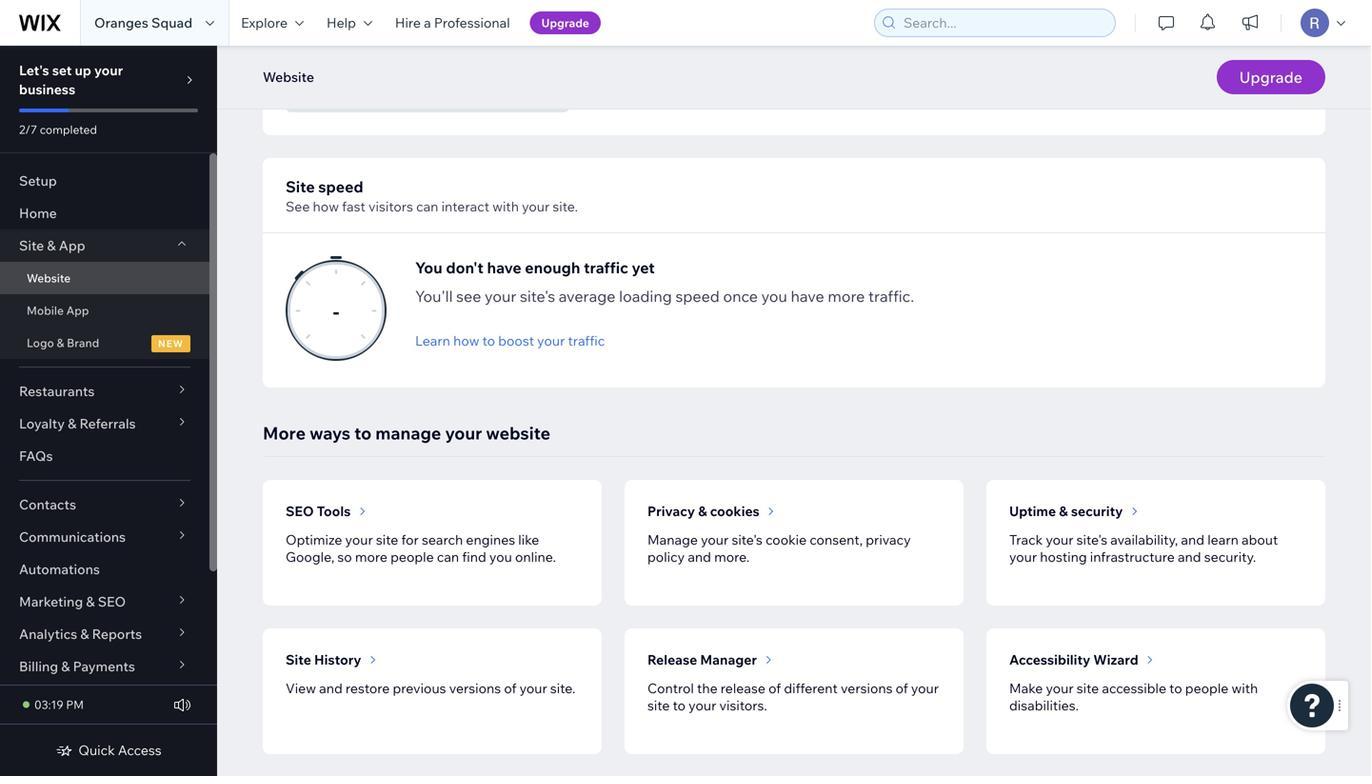 Task type: vqa. For each thing, say whether or not it's contained in the screenshot.
the time
no



Task type: locate. For each thing, give the bounding box(es) containing it.
to left boost on the top left
[[483, 332, 495, 349]]

2 vertical spatial site
[[286, 652, 311, 668]]

site down control
[[648, 697, 670, 714]]

1 horizontal spatial site's
[[732, 532, 763, 548]]

how inside site speed see how fast visitors can interact with your site.
[[313, 198, 339, 215]]

seo up optimize
[[286, 503, 314, 520]]

2 horizontal spatial site
[[1077, 680, 1099, 697]]

you don't have enough traffic yet you'll see your site's average loading speed once you have more traffic.
[[415, 258, 915, 306]]

oranges squad
[[94, 14, 192, 31]]

1 vertical spatial traffic
[[568, 332, 605, 349]]

you
[[415, 258, 443, 277]]

1 horizontal spatial seo
[[286, 503, 314, 520]]

0 vertical spatial seo
[[286, 503, 314, 520]]

billing & payments
[[19, 658, 135, 675]]

site's down enough
[[520, 287, 555, 306]]

view and restore previous versions of your site.
[[286, 680, 576, 697]]

& right privacy on the bottom
[[698, 503, 707, 520]]

traffic up average
[[584, 258, 629, 277]]

0 vertical spatial have
[[487, 258, 522, 277]]

cookies
[[710, 503, 760, 520]]

you inside optimize your site for search engines like google, so more people can find you online.
[[490, 549, 512, 565]]

you down engines
[[490, 549, 512, 565]]

site's inside track your site's availability, and learn about your hosting infrastructure and security.
[[1077, 532, 1108, 548]]

your inside you don't have enough traffic yet you'll see your site's average loading speed once you have more traffic.
[[485, 287, 517, 306]]

1 vertical spatial speed
[[676, 287, 720, 306]]

app right mobile
[[66, 303, 89, 318]]

0 vertical spatial with
[[493, 198, 519, 215]]

2/7
[[19, 122, 37, 137]]

access
[[118, 742, 162, 759]]

website for website button
[[263, 69, 314, 85]]

& down home
[[47, 237, 56, 254]]

automations link
[[0, 553, 210, 586]]

more ways to manage your website
[[263, 422, 551, 444]]

so
[[338, 549, 352, 565]]

site inside "popup button"
[[19, 237, 44, 254]]

0 horizontal spatial you
[[490, 549, 512, 565]]

faqs
[[19, 448, 53, 464]]

0 horizontal spatial seo
[[98, 593, 126, 610]]

people inside optimize your site for search engines like google, so more people can find you online.
[[391, 549, 434, 565]]

release
[[721, 680, 766, 697]]

0 vertical spatial upgrade button
[[530, 11, 601, 34]]

site up see
[[286, 177, 315, 196]]

accessibility wizard
[[1010, 652, 1139, 668]]

1 horizontal spatial versions
[[841, 680, 893, 697]]

1 horizontal spatial of
[[769, 680, 781, 697]]

0 vertical spatial speed
[[318, 177, 364, 196]]

1 vertical spatial app
[[66, 303, 89, 318]]

marketing & seo button
[[0, 586, 210, 618]]

seo
[[286, 503, 314, 520], [98, 593, 126, 610]]

track
[[1010, 532, 1043, 548]]

& inside popup button
[[68, 415, 77, 432]]

site & app
[[19, 237, 85, 254]]

versions right different
[[841, 680, 893, 697]]

site left 'for'
[[376, 532, 398, 548]]

0 horizontal spatial versions
[[449, 680, 501, 697]]

0 horizontal spatial how
[[313, 198, 339, 215]]

site inside the make your site accessible to people with disabilities.
[[1077, 680, 1099, 697]]

traffic down average
[[568, 332, 605, 349]]

1 vertical spatial how
[[453, 332, 480, 349]]

0 vertical spatial you
[[762, 287, 788, 306]]

1 horizontal spatial upgrade
[[1240, 68, 1303, 87]]

app inside "popup button"
[[59, 237, 85, 254]]

your inside button
[[537, 332, 565, 349]]

find
[[462, 549, 487, 565]]

& right 'loyalty'
[[68, 415, 77, 432]]

can right "visitors"
[[416, 198, 439, 215]]

you'll
[[415, 287, 453, 306]]

site's up more.
[[732, 532, 763, 548]]

& for site
[[47, 237, 56, 254]]

site's
[[520, 287, 555, 306], [732, 532, 763, 548], [1077, 532, 1108, 548]]

site for &
[[19, 237, 44, 254]]

reports
[[92, 626, 142, 642]]

& right billing
[[61, 658, 70, 675]]

app down home link
[[59, 237, 85, 254]]

site's inside manage your site's cookie consent, privacy policy and more.
[[732, 532, 763, 548]]

ways
[[310, 422, 351, 444]]

and left 'security.'
[[1178, 549, 1202, 565]]

0 vertical spatial app
[[59, 237, 85, 254]]

site for history
[[286, 652, 311, 668]]

site down home
[[19, 237, 44, 254]]

1 horizontal spatial with
[[1232, 680, 1259, 697]]

marketing
[[19, 593, 83, 610]]

versions inside control the release of different versions of your site to your visitors.
[[841, 680, 893, 697]]

& for analytics
[[80, 626, 89, 642]]

have right the once
[[791, 287, 825, 306]]

0 horizontal spatial site's
[[520, 287, 555, 306]]

speed up fast
[[318, 177, 364, 196]]

more
[[263, 422, 306, 444]]

& for privacy
[[698, 503, 707, 520]]

0 vertical spatial traffic
[[584, 258, 629, 277]]

upgrade button
[[530, 11, 601, 34], [1217, 60, 1326, 94]]

to down control
[[673, 697, 686, 714]]

0 vertical spatial upgrade
[[542, 16, 590, 30]]

analytics
[[19, 626, 77, 642]]

03:19
[[34, 698, 63, 712]]

1 horizontal spatial have
[[791, 287, 825, 306]]

site for accessible
[[1077, 680, 1099, 697]]

1 horizontal spatial speed
[[676, 287, 720, 306]]

0 vertical spatial site
[[376, 532, 398, 548]]

can down search
[[437, 549, 459, 565]]

0 horizontal spatial with
[[493, 198, 519, 215]]

loyalty & referrals
[[19, 415, 136, 432]]

website for website link
[[27, 271, 71, 285]]

website down explore
[[263, 69, 314, 85]]

& inside "popup button"
[[47, 237, 56, 254]]

of right different
[[896, 680, 908, 697]]

& inside popup button
[[80, 626, 89, 642]]

1 vertical spatial site.
[[550, 680, 576, 697]]

2 versions from the left
[[841, 680, 893, 697]]

to right accessible
[[1170, 680, 1183, 697]]

0 horizontal spatial of
[[504, 680, 517, 697]]

0 horizontal spatial more
[[355, 549, 388, 565]]

site for for
[[376, 532, 398, 548]]

0 horizontal spatial upgrade
[[542, 16, 590, 30]]

accessible
[[1102, 680, 1167, 697]]

website inside sidebar element
[[27, 271, 71, 285]]

how right learn
[[453, 332, 480, 349]]

make your site accessible to people with disabilities.
[[1010, 680, 1259, 714]]

2 horizontal spatial site's
[[1077, 532, 1108, 548]]

1 horizontal spatial you
[[762, 287, 788, 306]]

& right logo
[[57, 336, 64, 350]]

to
[[483, 332, 495, 349], [354, 422, 372, 444], [1170, 680, 1183, 697], [673, 697, 686, 714]]

1 vertical spatial site
[[19, 237, 44, 254]]

1 horizontal spatial more
[[828, 287, 865, 306]]

have right don't
[[487, 258, 522, 277]]

0 horizontal spatial people
[[391, 549, 434, 565]]

versions right previous
[[449, 680, 501, 697]]

0 vertical spatial site.
[[553, 198, 578, 215]]

security.
[[1205, 549, 1257, 565]]

site history
[[286, 652, 361, 668]]

hire a professional
[[395, 14, 510, 31]]

site inside optimize your site for search engines like google, so more people can find you online.
[[376, 532, 398, 548]]

1 vertical spatial upgrade button
[[1217, 60, 1326, 94]]

manage
[[648, 532, 698, 548]]

1 horizontal spatial upgrade button
[[1217, 60, 1326, 94]]

& right uptime
[[1059, 503, 1068, 520]]

traffic inside you don't have enough traffic yet you'll see your site's average loading speed once you have more traffic.
[[584, 258, 629, 277]]

site
[[376, 532, 398, 548], [1077, 680, 1099, 697], [648, 697, 670, 714]]

payments
[[73, 658, 135, 675]]

website
[[263, 69, 314, 85], [27, 271, 71, 285]]

home
[[19, 205, 57, 221]]

& for marketing
[[86, 593, 95, 610]]

to inside button
[[483, 332, 495, 349]]

0 vertical spatial how
[[313, 198, 339, 215]]

0 horizontal spatial have
[[487, 258, 522, 277]]

search
[[422, 532, 463, 548]]

2 vertical spatial site
[[648, 697, 670, 714]]

& for loyalty
[[68, 415, 77, 432]]

manage your site's cookie consent, privacy policy and more.
[[648, 532, 911, 565]]

and down manage at bottom
[[688, 549, 712, 565]]

how left fast
[[313, 198, 339, 215]]

contacts button
[[0, 489, 210, 521]]

logo
[[27, 336, 54, 350]]

upgrade
[[542, 16, 590, 30], [1240, 68, 1303, 87]]

0 horizontal spatial speed
[[318, 177, 364, 196]]

0 horizontal spatial site
[[376, 532, 398, 548]]

1 vertical spatial site
[[1077, 680, 1099, 697]]

website up mobile
[[27, 271, 71, 285]]

0 vertical spatial more
[[828, 287, 865, 306]]

availability,
[[1111, 532, 1179, 548]]

0 vertical spatial website
[[263, 69, 314, 85]]

business
[[19, 81, 75, 98]]

your inside manage your site's cookie consent, privacy policy and more.
[[701, 532, 729, 548]]

logo & brand
[[27, 336, 99, 350]]

have
[[487, 258, 522, 277], [791, 287, 825, 306]]

seo inside dropdown button
[[98, 593, 126, 610]]

1 vertical spatial seo
[[98, 593, 126, 610]]

home link
[[0, 197, 210, 230]]

2 horizontal spatial of
[[896, 680, 908, 697]]

& up the analytics & reports
[[86, 593, 95, 610]]

site
[[286, 177, 315, 196], [19, 237, 44, 254], [286, 652, 311, 668]]

faqs link
[[0, 440, 210, 472]]

0 vertical spatial site
[[286, 177, 315, 196]]

of right release
[[769, 680, 781, 697]]

seo up reports
[[98, 593, 126, 610]]

0 vertical spatial can
[[416, 198, 439, 215]]

people right accessible
[[1186, 680, 1229, 697]]

your inside let's set up your business
[[94, 62, 123, 79]]

3 of from the left
[[896, 680, 908, 697]]

site speed see how fast visitors can interact with your site.
[[286, 177, 578, 215]]

1 vertical spatial website
[[27, 271, 71, 285]]

1 vertical spatial have
[[791, 287, 825, 306]]

0 horizontal spatial website
[[27, 271, 71, 285]]

speed left the once
[[676, 287, 720, 306]]

more left traffic.
[[828, 287, 865, 306]]

and down history
[[319, 680, 343, 697]]

average
[[559, 287, 616, 306]]

0 vertical spatial people
[[391, 549, 434, 565]]

site down accessibility wizard
[[1077, 680, 1099, 697]]

1 vertical spatial you
[[490, 549, 512, 565]]

hosting
[[1040, 549, 1087, 565]]

restore
[[346, 680, 390, 697]]

& left reports
[[80, 626, 89, 642]]

of right previous
[[504, 680, 517, 697]]

1 horizontal spatial website
[[263, 69, 314, 85]]

site's down "security" on the right
[[1077, 532, 1108, 548]]

learn
[[1208, 532, 1239, 548]]

1 versions from the left
[[449, 680, 501, 697]]

03:19 pm
[[34, 698, 84, 712]]

site. inside site speed see how fast visitors can interact with your site.
[[553, 198, 578, 215]]

you
[[762, 287, 788, 306], [490, 549, 512, 565]]

-
[[333, 299, 339, 324]]

1 horizontal spatial site
[[648, 697, 670, 714]]

1 vertical spatial more
[[355, 549, 388, 565]]

site up view
[[286, 652, 311, 668]]

1 horizontal spatial how
[[453, 332, 480, 349]]

1 vertical spatial people
[[1186, 680, 1229, 697]]

1 vertical spatial with
[[1232, 680, 1259, 697]]

sidebar element
[[0, 46, 217, 776]]

people down 'for'
[[391, 549, 434, 565]]

more right so
[[355, 549, 388, 565]]

site inside site speed see how fast visitors can interact with your site.
[[286, 177, 315, 196]]

yet
[[632, 258, 655, 277]]

1 vertical spatial can
[[437, 549, 459, 565]]

your inside optimize your site for search engines like google, so more people can find you online.
[[345, 532, 373, 548]]

you right the once
[[762, 287, 788, 306]]

& for billing
[[61, 658, 70, 675]]

people inside the make your site accessible to people with disabilities.
[[1186, 680, 1229, 697]]

1 horizontal spatial people
[[1186, 680, 1229, 697]]

wizard
[[1094, 652, 1139, 668]]

manager
[[700, 652, 757, 668]]

website inside button
[[263, 69, 314, 85]]

oranges
[[94, 14, 148, 31]]

to right ways
[[354, 422, 372, 444]]



Task type: describe. For each thing, give the bounding box(es) containing it.
control
[[648, 680, 694, 697]]

different
[[784, 680, 838, 697]]

privacy
[[866, 532, 911, 548]]

accessibility
[[1010, 652, 1091, 668]]

traffic inside button
[[568, 332, 605, 349]]

communications button
[[0, 521, 210, 553]]

billing & payments button
[[0, 651, 210, 683]]

& for uptime
[[1059, 503, 1068, 520]]

1 vertical spatial upgrade
[[1240, 68, 1303, 87]]

consent,
[[810, 532, 863, 548]]

to inside the make your site accessible to people with disabilities.
[[1170, 680, 1183, 697]]

release manager
[[648, 652, 757, 668]]

more.
[[714, 549, 750, 565]]

site's inside you don't have enough traffic yet you'll see your site's average loading speed once you have more traffic.
[[520, 287, 555, 306]]

squad
[[151, 14, 192, 31]]

restaurants
[[19, 383, 95, 400]]

2 of from the left
[[769, 680, 781, 697]]

with inside site speed see how fast visitors can interact with your site.
[[493, 198, 519, 215]]

release
[[648, 652, 697, 668]]

privacy
[[648, 503, 695, 520]]

previous
[[393, 680, 446, 697]]

uptime
[[1010, 503, 1056, 520]]

can inside optimize your site for search engines like google, so more people can find you online.
[[437, 549, 459, 565]]

fast
[[342, 198, 366, 215]]

1 of from the left
[[504, 680, 517, 697]]

the
[[697, 680, 718, 697]]

Search... field
[[898, 10, 1110, 36]]

policy
[[648, 549, 685, 565]]

website link
[[0, 262, 210, 294]]

track your site's availability, and learn about your hosting infrastructure and security.
[[1010, 532, 1279, 565]]

see
[[456, 287, 481, 306]]

enough
[[525, 258, 581, 277]]

mobile app
[[27, 303, 89, 318]]

automations
[[19, 561, 100, 578]]

site inside control the release of different versions of your site to your visitors.
[[648, 697, 670, 714]]

website
[[486, 422, 551, 444]]

brand
[[67, 336, 99, 350]]

2/7 completed
[[19, 122, 97, 137]]

once
[[723, 287, 758, 306]]

don't
[[446, 258, 484, 277]]

pm
[[66, 698, 84, 712]]

loyalty
[[19, 415, 65, 432]]

learn how to boost your traffic button
[[415, 332, 605, 350]]

cookie
[[766, 532, 807, 548]]

make
[[1010, 680, 1043, 697]]

view
[[286, 680, 316, 697]]

setup
[[19, 172, 57, 189]]

help
[[327, 14, 356, 31]]

uptime & security
[[1010, 503, 1123, 520]]

site for speed
[[286, 177, 315, 196]]

learn how to boost your traffic
[[415, 332, 605, 349]]

site's for privacy
[[732, 532, 763, 548]]

your inside the make your site accessible to people with disabilities.
[[1046, 680, 1074, 697]]

mobile app link
[[0, 294, 210, 327]]

about
[[1242, 532, 1279, 548]]

manage
[[376, 422, 441, 444]]

loading
[[619, 287, 672, 306]]

analytics & reports
[[19, 626, 142, 642]]

explore
[[241, 14, 288, 31]]

to inside control the release of different versions of your site to your visitors.
[[673, 697, 686, 714]]

and left learn
[[1182, 532, 1205, 548]]

let's set up your business
[[19, 62, 123, 98]]

your inside site speed see how fast visitors can interact with your site.
[[522, 198, 550, 215]]

let's
[[19, 62, 49, 79]]

hire a professional link
[[384, 0, 522, 46]]

visitors.
[[720, 697, 768, 714]]

seo tools
[[286, 503, 351, 520]]

with inside the make your site accessible to people with disabilities.
[[1232, 680, 1259, 697]]

speed inside you don't have enough traffic yet you'll see your site's average loading speed once you have more traffic.
[[676, 287, 720, 306]]

engines
[[466, 532, 515, 548]]

website button
[[253, 63, 324, 91]]

billing
[[19, 658, 58, 675]]

marketing & seo
[[19, 593, 126, 610]]

traffic.
[[869, 287, 915, 306]]

up
[[75, 62, 91, 79]]

privacy & cookies
[[648, 503, 760, 520]]

0 horizontal spatial upgrade button
[[530, 11, 601, 34]]

completed
[[40, 122, 97, 137]]

setup link
[[0, 165, 210, 197]]

how inside button
[[453, 332, 480, 349]]

like
[[518, 532, 539, 548]]

referrals
[[80, 415, 136, 432]]

& for logo
[[57, 336, 64, 350]]

a
[[424, 14, 431, 31]]

site & app button
[[0, 230, 210, 262]]

site's for uptime
[[1077, 532, 1108, 548]]

for
[[401, 532, 419, 548]]

visitors
[[369, 198, 413, 215]]

more inside you don't have enough traffic yet you'll see your site's average loading speed once you have more traffic.
[[828, 287, 865, 306]]

set
[[52, 62, 72, 79]]

speed inside site speed see how fast visitors can interact with your site.
[[318, 177, 364, 196]]

learn
[[415, 332, 450, 349]]

help button
[[315, 0, 384, 46]]

boost
[[498, 332, 534, 349]]

and inside manage your site's cookie consent, privacy policy and more.
[[688, 549, 712, 565]]

more inside optimize your site for search engines like google, so more people can find you online.
[[355, 549, 388, 565]]

communications
[[19, 529, 126, 545]]

tools
[[317, 503, 351, 520]]

see
[[286, 198, 310, 215]]

you inside you don't have enough traffic yet you'll see your site's average loading speed once you have more traffic.
[[762, 287, 788, 306]]

mobile
[[27, 303, 64, 318]]

google,
[[286, 549, 335, 565]]

quick
[[78, 742, 115, 759]]

can inside site speed see how fast visitors can interact with your site.
[[416, 198, 439, 215]]



